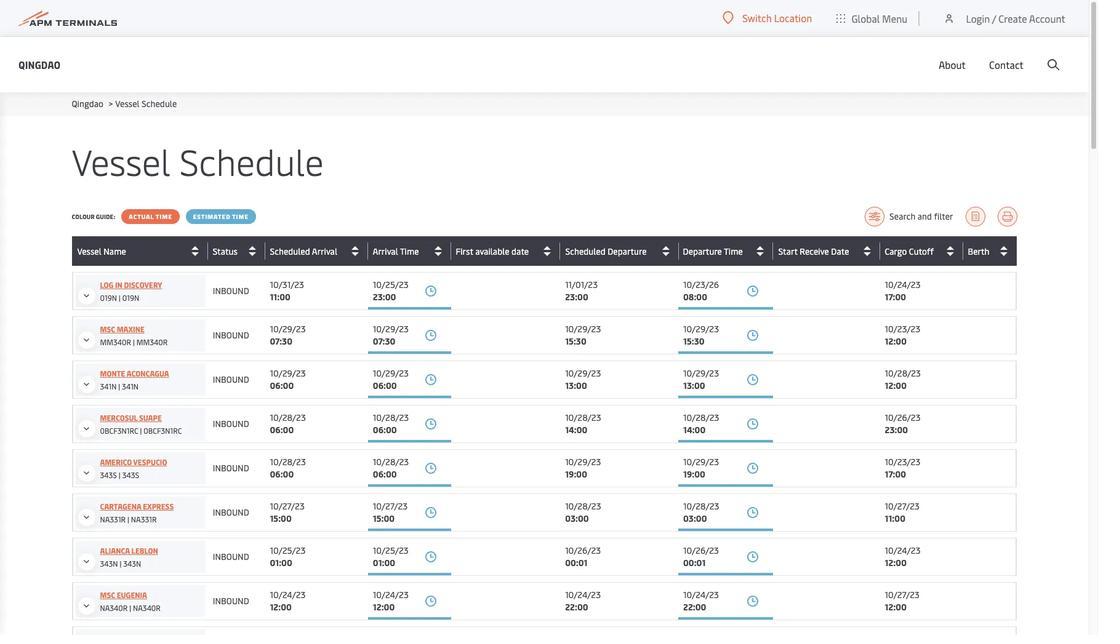 Task type: vqa. For each thing, say whether or not it's contained in the screenshot.


Task type: describe. For each thing, give the bounding box(es) containing it.
10/27/23 12:00
[[885, 589, 920, 613]]

mercosul suape 0bcf3n1rc | 0bcf3n1rc
[[100, 413, 182, 436]]

1 03:00 from the left
[[565, 513, 589, 525]]

login / create account
[[966, 11, 1066, 25]]

10/28/23 12:00
[[885, 368, 921, 392]]

2 10/28/23 03:00 from the left
[[683, 501, 719, 525]]

alianca
[[100, 546, 130, 556]]

log
[[100, 280, 113, 290]]

msc eugenia na340r | na340r
[[100, 590, 161, 613]]

1 time from the left
[[400, 245, 419, 257]]

suape
[[139, 413, 162, 423]]

search
[[890, 211, 916, 222]]

4 time from the left
[[724, 245, 743, 257]]

cartagena
[[100, 502, 141, 512]]

| for 10/26/23 00:01
[[120, 559, 121, 569]]

1 horizontal spatial 10/26/23
[[683, 545, 719, 557]]

10/23/26 08:00
[[683, 279, 719, 303]]

estimated
[[193, 212, 230, 221]]

2 10/29/23 19:00 from the left
[[683, 456, 719, 480]]

colour
[[72, 212, 95, 221]]

express
[[143, 502, 174, 512]]

in
[[115, 280, 122, 290]]

about button
[[939, 37, 966, 92]]

10/23/23 for 12:00
[[885, 323, 921, 335]]

actual
[[129, 212, 154, 221]]

11/01/23
[[565, 279, 598, 291]]

2 horizontal spatial 10/24/23 12:00
[[885, 545, 921, 569]]

maxine
[[117, 324, 145, 334]]

inbound for 14:00
[[213, 418, 249, 430]]

log in discovery 019n | 019n
[[100, 280, 162, 303]]

1 15:30 from the left
[[565, 336, 587, 347]]

| for 10/24/23 22:00
[[129, 603, 131, 613]]

10/25/23 for 10/31/23
[[373, 279, 409, 291]]

11:00 for 10/31/23 11:00
[[270, 291, 290, 303]]

monte
[[100, 369, 125, 379]]

account
[[1029, 11, 1066, 25]]

search and filter button
[[865, 207, 953, 227]]

inbound for 23:00
[[213, 285, 249, 297]]

1 10/29/23 19:00 from the left
[[565, 456, 601, 480]]

mercosul
[[100, 413, 138, 423]]

1 14:00 from the left
[[565, 424, 588, 436]]

2 receive from the left
[[800, 245, 829, 257]]

contact button
[[989, 37, 1024, 92]]

1 na331r from the left
[[100, 515, 126, 525]]

1 19:00 from the left
[[565, 468, 587, 480]]

2 343n from the left
[[123, 559, 141, 569]]

eugenia
[[117, 590, 147, 600]]

11/01/23 23:00
[[565, 279, 598, 303]]

1 10/28/23 14:00 from the left
[[565, 412, 601, 436]]

inbound for 15:30
[[213, 329, 249, 341]]

msc for 10/24/23
[[100, 590, 115, 600]]

create
[[999, 11, 1027, 25]]

actual time
[[129, 212, 172, 221]]

americo
[[100, 457, 132, 467]]

1 10/28/23 03:00 from the left
[[565, 501, 601, 525]]

17:00 for 10/24/23 17:00
[[885, 291, 906, 303]]

1 10/29/23 06:00 from the left
[[270, 368, 306, 392]]

search and filter
[[890, 211, 953, 222]]

12:00 for 10/24/23 22:00
[[885, 601, 907, 613]]

2 10/24/23 22:00 from the left
[[683, 589, 719, 613]]

2 10/29/23 15:30 from the left
[[683, 323, 719, 347]]

10/23/23 for 17:00
[[885, 456, 921, 468]]

2 0bcf3n1rc from the left
[[144, 426, 182, 436]]

1 07:30 from the left
[[270, 336, 292, 347]]

2 horizontal spatial 10/26/23
[[885, 412, 921, 424]]

guide:
[[96, 212, 115, 221]]

monte aconcagua 341n | 341n
[[100, 369, 169, 392]]

2 10/29/23 07:30 from the left
[[373, 323, 409, 347]]

2 22:00 from the left
[[683, 601, 706, 613]]

08:00
[[683, 291, 707, 303]]

1 10/29/23 15:30 from the left
[[565, 323, 601, 347]]

10/23/26
[[683, 279, 719, 291]]

alianca leblon 343n | 343n
[[100, 546, 158, 569]]

1 horizontal spatial schedule
[[179, 137, 324, 185]]

switch location
[[743, 11, 812, 25]]

contact
[[989, 58, 1024, 71]]

>
[[109, 98, 113, 110]]

global menu button
[[825, 0, 920, 37]]

2 03:00 from the left
[[683, 513, 707, 525]]

1 10/29/23 13:00 from the left
[[565, 368, 601, 392]]

msc for 10/29/23
[[100, 324, 115, 334]]

1 22:00 from the left
[[565, 601, 588, 613]]

vessel schedule
[[72, 137, 324, 185]]

10/31/23
[[270, 279, 304, 291]]

10/27/23 11:00
[[885, 501, 920, 525]]

filter
[[934, 211, 953, 222]]

2 07:30 from the left
[[373, 336, 395, 347]]

login / create account link
[[943, 0, 1066, 36]]

23:00 for 10/26/23 23:00
[[885, 424, 908, 436]]

2 15:30 from the left
[[683, 336, 705, 347]]

discovery
[[124, 280, 162, 290]]

1 10/24/23 22:00 from the left
[[565, 589, 601, 613]]

23:00 for 11/01/23 23:00
[[565, 291, 588, 303]]

2 date from the left
[[831, 245, 849, 257]]

10/23/23 17:00
[[885, 456, 921, 480]]

1 date from the left
[[831, 245, 849, 257]]

10/23/23 12:00
[[885, 323, 921, 347]]

estimated time
[[193, 212, 249, 221]]



Task type: locate. For each thing, give the bounding box(es) containing it.
2 10/27/23 15:00 from the left
[[373, 501, 408, 525]]

0 vertical spatial 17:00
[[885, 291, 906, 303]]

11:00
[[270, 291, 290, 303], [885, 513, 906, 525]]

0 horizontal spatial 10/29/23 15:30
[[565, 323, 601, 347]]

5 inbound from the top
[[213, 462, 249, 474]]

0 horizontal spatial 10/29/23 07:30
[[270, 323, 306, 347]]

12:00 inside 10/23/23 12:00
[[885, 336, 907, 347]]

| for 10/29/23 19:00
[[119, 470, 120, 480]]

vespucio
[[133, 457, 167, 467]]

0 horizontal spatial mm340r
[[100, 337, 131, 347]]

scheduled departure
[[565, 245, 647, 257], [565, 245, 647, 257]]

leblon
[[131, 546, 158, 556]]

1 horizontal spatial 11:00
[[885, 513, 906, 525]]

1 10/29/23 07:30 from the left
[[270, 323, 306, 347]]

2 15:00 from the left
[[373, 513, 395, 525]]

| inside americo vespucio 343s | 343s
[[119, 470, 120, 480]]

msc inside msc maxine mm340r | mm340r
[[100, 324, 115, 334]]

10/27/23 15:00
[[270, 501, 305, 525], [373, 501, 408, 525]]

17:00 up 10/27/23 11:00
[[885, 468, 906, 480]]

1 na340r from the left
[[100, 603, 128, 613]]

10/24/23
[[885, 279, 921, 291], [885, 545, 921, 557], [270, 589, 306, 601], [373, 589, 409, 601], [565, 589, 601, 601], [683, 589, 719, 601]]

na331r down cartagena
[[100, 515, 126, 525]]

1 horizontal spatial 15:00
[[373, 513, 395, 525]]

1 vertical spatial schedule
[[179, 137, 324, 185]]

qingdao for qingdao > vessel schedule
[[72, 98, 103, 110]]

1 time from the left
[[156, 212, 172, 221]]

1 horizontal spatial 01:00
[[373, 557, 395, 569]]

0 horizontal spatial na331r
[[100, 515, 126, 525]]

11:00 inside 10/27/23 11:00
[[885, 513, 906, 525]]

1 horizontal spatial mm340r
[[137, 337, 168, 347]]

019n down log
[[100, 293, 117, 303]]

17:00 inside 10/24/23 17:00
[[885, 291, 906, 303]]

inbound for 13:00
[[213, 374, 249, 385]]

12:00 inside 10/28/23 12:00
[[885, 380, 907, 392]]

scheduled
[[270, 245, 310, 257], [270, 245, 310, 257], [565, 245, 605, 257], [565, 245, 606, 257]]

date
[[831, 245, 849, 257], [831, 245, 849, 257]]

10/26/23 23:00
[[885, 412, 921, 436]]

2 time from the left
[[232, 212, 249, 221]]

| down 'eugenia'
[[129, 603, 131, 613]]

switch location button
[[723, 11, 812, 25]]

0 horizontal spatial schedule
[[142, 98, 177, 110]]

2 019n from the left
[[122, 293, 139, 303]]

0 horizontal spatial 10/29/23 06:00
[[270, 368, 306, 392]]

1 vertical spatial 10/23/23
[[885, 456, 921, 468]]

| inside the mercosul suape 0bcf3n1rc | 0bcf3n1rc
[[140, 426, 142, 436]]

1 horizontal spatial 00:01
[[683, 557, 706, 569]]

2 343s from the left
[[122, 470, 139, 480]]

0 horizontal spatial 341n
[[100, 382, 117, 392]]

0 horizontal spatial 11:00
[[270, 291, 290, 303]]

10/29/23 15:30 down 08:00 at the right top of page
[[683, 323, 719, 347]]

17:00 inside 10/23/23 17:00
[[885, 468, 906, 480]]

1 341n from the left
[[100, 382, 117, 392]]

10/23/23 down 10/24/23 17:00
[[885, 323, 921, 335]]

cargo cutoff button
[[885, 241, 960, 261], [885, 241, 960, 261]]

1 vertical spatial qingdao link
[[72, 98, 103, 110]]

2 01:00 from the left
[[373, 557, 395, 569]]

23:00 inside 11/01/23 23:00
[[565, 291, 588, 303]]

03:00
[[565, 513, 589, 525], [683, 513, 707, 525]]

1 horizontal spatial 10/29/23 13:00
[[683, 368, 719, 392]]

global
[[852, 11, 880, 25]]

10/28/23 03:00
[[565, 501, 601, 525], [683, 501, 719, 525]]

3 inbound from the top
[[213, 374, 249, 385]]

arrival time button
[[373, 241, 448, 261], [373, 241, 448, 261]]

15:30 down 11/01/23 23:00
[[565, 336, 587, 347]]

first available date
[[456, 245, 529, 257], [456, 245, 529, 257]]

15:30 down 08:00 at the right top of page
[[683, 336, 705, 347]]

na331r
[[100, 515, 126, 525], [131, 515, 157, 525]]

1 horizontal spatial time
[[232, 212, 249, 221]]

1 horizontal spatial 13:00
[[683, 380, 705, 392]]

23:00 for 10/25/23 23:00
[[373, 291, 396, 303]]

1 019n from the left
[[100, 293, 117, 303]]

inbound for 22:00
[[213, 595, 249, 607]]

0 horizontal spatial 10/27/23 15:00
[[270, 501, 305, 525]]

| for 10/29/23 15:30
[[133, 337, 135, 347]]

2 10/28/23 14:00 from the left
[[683, 412, 719, 436]]

0 horizontal spatial qingdao link
[[18, 57, 60, 72]]

| down monte
[[118, 382, 120, 392]]

1 horizontal spatial 343n
[[123, 559, 141, 569]]

1 receive from the left
[[800, 245, 829, 257]]

0 horizontal spatial 03:00
[[565, 513, 589, 525]]

1 00:01 from the left
[[565, 557, 588, 569]]

1 msc from the top
[[100, 324, 115, 334]]

| down alianca
[[120, 559, 121, 569]]

0 horizontal spatial 01:00
[[270, 557, 292, 569]]

switch
[[743, 11, 772, 25]]

menu
[[882, 11, 908, 25]]

global menu
[[852, 11, 908, 25]]

inbound for 03:00
[[213, 507, 249, 518]]

location
[[774, 11, 812, 25]]

1 horizontal spatial 14:00
[[683, 424, 706, 436]]

0 horizontal spatial 23:00
[[373, 291, 396, 303]]

10/31/23 11:00
[[270, 279, 304, 303]]

1 horizontal spatial 10/26/23 00:01
[[683, 545, 719, 569]]

qingdao > vessel schedule
[[72, 98, 177, 110]]

| inside "monte aconcagua 341n | 341n"
[[118, 382, 120, 392]]

1 01:00 from the left
[[270, 557, 292, 569]]

1 horizontal spatial 343s
[[122, 470, 139, 480]]

| down suape
[[140, 426, 142, 436]]

about
[[939, 58, 966, 71]]

7 inbound from the top
[[213, 551, 249, 563]]

343s
[[100, 470, 117, 480], [122, 470, 139, 480]]

2 10/26/23 00:01 from the left
[[683, 545, 719, 569]]

0 horizontal spatial 10/24/23 12:00
[[270, 589, 306, 613]]

2 time from the left
[[400, 245, 419, 257]]

12:00 for 10/29/23 13:00
[[885, 380, 907, 392]]

1 horizontal spatial 10/29/23 15:30
[[683, 323, 719, 347]]

2 13:00 from the left
[[683, 380, 705, 392]]

11:00 for 10/27/23 11:00
[[885, 513, 906, 525]]

inbound
[[213, 285, 249, 297], [213, 329, 249, 341], [213, 374, 249, 385], [213, 418, 249, 430], [213, 462, 249, 474], [213, 507, 249, 518], [213, 551, 249, 563], [213, 595, 249, 607]]

vessel name
[[77, 245, 126, 257], [77, 245, 126, 257]]

341n
[[100, 382, 117, 392], [122, 382, 139, 392]]

0 horizontal spatial 0bcf3n1rc
[[100, 426, 138, 436]]

| inside msc maxine mm340r | mm340r
[[133, 337, 135, 347]]

0 horizontal spatial 15:00
[[270, 513, 292, 525]]

| down in
[[119, 293, 121, 303]]

start
[[778, 245, 798, 257], [778, 245, 798, 257]]

1 horizontal spatial 10/29/23 19:00
[[683, 456, 719, 480]]

1 horizontal spatial 10/27/23 15:00
[[373, 501, 408, 525]]

10/29/23 19:00
[[565, 456, 601, 480], [683, 456, 719, 480]]

10/23/23 down 10/26/23 23:00
[[885, 456, 921, 468]]

1 horizontal spatial 10/29/23 07:30
[[373, 323, 409, 347]]

17:00 up 10/23/23 12:00
[[885, 291, 906, 303]]

0 horizontal spatial 10/29/23 13:00
[[565, 368, 601, 392]]

| down maxine
[[133, 337, 135, 347]]

2 19:00 from the left
[[683, 468, 705, 480]]

1 343s from the left
[[100, 470, 117, 480]]

10/24/23 22:00
[[565, 589, 601, 613], [683, 589, 719, 613]]

receive
[[800, 245, 829, 257], [800, 245, 829, 257]]

2 na331r from the left
[[131, 515, 157, 525]]

0 horizontal spatial 10/26/23
[[565, 545, 601, 557]]

0 horizontal spatial 10/28/23 03:00
[[565, 501, 601, 525]]

1 horizontal spatial 10/24/23 22:00
[[683, 589, 719, 613]]

343n down alianca
[[100, 559, 118, 569]]

1 10/25/23 01:00 from the left
[[270, 545, 306, 569]]

msc left 'eugenia'
[[100, 590, 115, 600]]

10/29/23 15:30 down 11/01/23 23:00
[[565, 323, 601, 347]]

10/25/23 for 10/25/23
[[373, 545, 409, 557]]

2 inbound from the top
[[213, 329, 249, 341]]

| for 10/28/23 03:00
[[127, 515, 129, 525]]

| inside cartagena express na331r | na331r
[[127, 515, 129, 525]]

10/28/23
[[885, 368, 921, 379], [270, 412, 306, 424], [373, 412, 409, 424], [565, 412, 601, 424], [683, 412, 719, 424], [270, 456, 306, 468], [373, 456, 409, 468], [565, 501, 601, 512], [683, 501, 719, 512]]

cargo cutoff
[[885, 245, 934, 257], [885, 245, 934, 257]]

10/24/23 12:00
[[885, 545, 921, 569], [270, 589, 306, 613], [373, 589, 409, 613]]

0 horizontal spatial 10/29/23 19:00
[[565, 456, 601, 480]]

2 00:01 from the left
[[683, 557, 706, 569]]

0 horizontal spatial 10/26/23 00:01
[[565, 545, 601, 569]]

0 horizontal spatial 10/24/23 22:00
[[565, 589, 601, 613]]

10/24/23 17:00
[[885, 279, 921, 303]]

0 horizontal spatial 07:30
[[270, 336, 292, 347]]

| for 10/28/23 14:00
[[140, 426, 142, 436]]

0 horizontal spatial 13:00
[[565, 380, 587, 392]]

cargo
[[885, 245, 907, 257], [885, 245, 907, 257]]

0 horizontal spatial 19:00
[[565, 468, 587, 480]]

vessel
[[115, 98, 140, 110], [72, 137, 170, 185], [77, 245, 101, 257], [77, 245, 101, 257]]

06:00
[[270, 380, 294, 392], [373, 380, 397, 392], [270, 424, 294, 436], [373, 424, 397, 436], [270, 468, 294, 480], [373, 468, 397, 480]]

10/26/23
[[885, 412, 921, 424], [565, 545, 601, 557], [683, 545, 719, 557]]

0 horizontal spatial 15:30
[[565, 336, 587, 347]]

1 horizontal spatial 0bcf3n1rc
[[144, 426, 182, 436]]

2 10/23/23 from the top
[[885, 456, 921, 468]]

1 vertical spatial qingdao
[[72, 98, 103, 110]]

name
[[104, 245, 126, 257], [104, 245, 126, 257]]

23:00 inside 10/25/23 23:00
[[373, 291, 396, 303]]

11:00 down 10/31/23
[[270, 291, 290, 303]]

1 horizontal spatial 19:00
[[683, 468, 705, 480]]

23:00
[[373, 291, 396, 303], [565, 291, 588, 303], [885, 424, 908, 436]]

12:00 for 10/26/23 00:01
[[885, 557, 907, 569]]

1 horizontal spatial 341n
[[122, 382, 139, 392]]

| down "americo"
[[119, 470, 120, 480]]

2 msc from the top
[[100, 590, 115, 600]]

1 mm340r from the left
[[100, 337, 131, 347]]

10/29/23
[[270, 323, 306, 335], [373, 323, 409, 335], [565, 323, 601, 335], [683, 323, 719, 335], [270, 368, 306, 379], [373, 368, 409, 379], [565, 368, 601, 379], [683, 368, 719, 379], [565, 456, 601, 468], [683, 456, 719, 468]]

0bcf3n1rc
[[100, 426, 138, 436], [144, 426, 182, 436]]

scheduled arrival button
[[270, 241, 365, 261], [270, 241, 365, 261]]

11:00 inside 10/31/23 11:00
[[270, 291, 290, 303]]

10/29/23 06:00
[[270, 368, 306, 392], [373, 368, 409, 392]]

msc inside msc eugenia na340r | na340r
[[100, 590, 115, 600]]

00:01
[[565, 557, 588, 569], [683, 557, 706, 569]]

time for actual time
[[156, 212, 172, 221]]

2 10/29/23 13:00 from the left
[[683, 368, 719, 392]]

| inside log in discovery 019n | 019n
[[119, 293, 121, 303]]

1 17:00 from the top
[[885, 291, 906, 303]]

019n down in
[[122, 293, 139, 303]]

schedule
[[142, 98, 177, 110], [179, 137, 324, 185]]

and
[[918, 211, 932, 222]]

0 horizontal spatial 00:01
[[565, 557, 588, 569]]

0 horizontal spatial 10/25/23 01:00
[[270, 545, 306, 569]]

colour guide:
[[72, 212, 115, 221]]

1 horizontal spatial qingdao
[[72, 98, 103, 110]]

4 inbound from the top
[[213, 418, 249, 430]]

1 horizontal spatial na340r
[[133, 603, 161, 613]]

0 horizontal spatial 22:00
[[565, 601, 588, 613]]

2 horizontal spatial 23:00
[[885, 424, 908, 436]]

343n down leblon
[[123, 559, 141, 569]]

2 341n from the left
[[122, 382, 139, 392]]

arrival time
[[373, 245, 419, 257], [373, 245, 419, 257]]

10/25/23
[[373, 279, 409, 291], [270, 545, 306, 557], [373, 545, 409, 557]]

10/29/23 15:30
[[565, 323, 601, 347], [683, 323, 719, 347]]

1 horizontal spatial 03:00
[[683, 513, 707, 525]]

| inside alianca leblon 343n | 343n
[[120, 559, 121, 569]]

departure time
[[683, 245, 743, 257], [683, 245, 743, 257]]

1 10/26/23 00:01 from the left
[[565, 545, 601, 569]]

login
[[966, 11, 990, 25]]

17:00
[[885, 291, 906, 303], [885, 468, 906, 480]]

1 horizontal spatial 15:30
[[683, 336, 705, 347]]

inbound for 00:01
[[213, 551, 249, 563]]

0 horizontal spatial 343s
[[100, 470, 117, 480]]

0 horizontal spatial 019n
[[100, 293, 117, 303]]

2 10/29/23 06:00 from the left
[[373, 368, 409, 392]]

0 horizontal spatial 14:00
[[565, 424, 588, 436]]

1 horizontal spatial 10/28/23 03:00
[[683, 501, 719, 525]]

| down cartagena
[[127, 515, 129, 525]]

1 horizontal spatial 07:30
[[373, 336, 395, 347]]

qingdao for qingdao
[[18, 58, 60, 71]]

15:30
[[565, 336, 587, 347], [683, 336, 705, 347]]

1 horizontal spatial 019n
[[122, 293, 139, 303]]

6 inbound from the top
[[213, 507, 249, 518]]

0 vertical spatial msc
[[100, 324, 115, 334]]

1 0bcf3n1rc from the left
[[100, 426, 138, 436]]

msc left maxine
[[100, 324, 115, 334]]

1 13:00 from the left
[[565, 380, 587, 392]]

1 horizontal spatial 10/25/23 01:00
[[373, 545, 409, 569]]

aconcagua
[[127, 369, 169, 379]]

1 horizontal spatial 22:00
[[683, 601, 706, 613]]

1 horizontal spatial qingdao link
[[72, 98, 103, 110]]

0bcf3n1rc down mercosul
[[100, 426, 138, 436]]

019n
[[100, 293, 117, 303], [122, 293, 139, 303]]

10/25/23 23:00
[[373, 279, 409, 303]]

|
[[119, 293, 121, 303], [133, 337, 135, 347], [118, 382, 120, 392], [140, 426, 142, 436], [119, 470, 120, 480], [127, 515, 129, 525], [120, 559, 121, 569], [129, 603, 131, 613]]

0 vertical spatial qingdao
[[18, 58, 60, 71]]

0 horizontal spatial 343n
[[100, 559, 118, 569]]

| for 10/29/23 13:00
[[118, 382, 120, 392]]

23:00 inside 10/26/23 23:00
[[885, 424, 908, 436]]

0 vertical spatial 10/23/23
[[885, 323, 921, 335]]

inbound for 19:00
[[213, 462, 249, 474]]

10/29/23 07:30 down 10/31/23 11:00
[[270, 323, 306, 347]]

msc maxine mm340r | mm340r
[[100, 324, 168, 347]]

0bcf3n1rc down suape
[[144, 426, 182, 436]]

11:00 down 10/23/23 17:00
[[885, 513, 906, 525]]

1 horizontal spatial na331r
[[131, 515, 157, 525]]

01:00
[[270, 557, 292, 569], [373, 557, 395, 569]]

first
[[456, 245, 473, 257], [456, 245, 473, 257]]

0 vertical spatial 11:00
[[270, 291, 290, 303]]

22:00
[[565, 601, 588, 613], [683, 601, 706, 613]]

1 vertical spatial 11:00
[[885, 513, 906, 525]]

12:00 for 10/29/23 15:30
[[885, 336, 907, 347]]

2 10/25/23 01:00 from the left
[[373, 545, 409, 569]]

12:00 inside 10/27/23 12:00
[[885, 601, 907, 613]]

americo vespucio 343s | 343s
[[100, 457, 167, 480]]

3 time from the left
[[724, 245, 743, 257]]

| inside msc eugenia na340r | na340r
[[129, 603, 131, 613]]

1 horizontal spatial 10/28/23 14:00
[[683, 412, 719, 436]]

1 horizontal spatial 23:00
[[565, 291, 588, 303]]

0 vertical spatial qingdao link
[[18, 57, 60, 72]]

0 horizontal spatial qingdao
[[18, 58, 60, 71]]

1 vertical spatial msc
[[100, 590, 115, 600]]

time right estimated
[[232, 212, 249, 221]]

1 10/27/23 15:00 from the left
[[270, 501, 305, 525]]

07:30 down 10/31/23 11:00
[[270, 336, 292, 347]]

0 horizontal spatial time
[[156, 212, 172, 221]]

1 horizontal spatial 10/24/23 12:00
[[373, 589, 409, 613]]

time for estimated time
[[232, 212, 249, 221]]

scheduled arrival
[[270, 245, 337, 257], [270, 245, 337, 257]]

1 vertical spatial 17:00
[[885, 468, 906, 480]]

1 inbound from the top
[[213, 285, 249, 297]]

na331r down express
[[131, 515, 157, 525]]

1 10/23/23 from the top
[[885, 323, 921, 335]]

start receive date
[[778, 245, 849, 257], [778, 245, 849, 257]]

cartagena express na331r | na331r
[[100, 502, 174, 525]]

1 343n from the left
[[100, 559, 118, 569]]

1 horizontal spatial 10/29/23 06:00
[[373, 368, 409, 392]]

qingdao
[[18, 58, 60, 71], [72, 98, 103, 110]]

arrival
[[312, 245, 337, 257], [312, 245, 337, 257], [373, 245, 398, 257], [373, 245, 398, 257]]

10/29/23 07:30 down 10/25/23 23:00
[[373, 323, 409, 347]]

1 15:00 from the left
[[270, 513, 292, 525]]

vessel name button
[[77, 241, 205, 261], [77, 241, 205, 261]]

/
[[992, 11, 996, 25]]

0 horizontal spatial na340r
[[100, 603, 128, 613]]

0 vertical spatial schedule
[[142, 98, 177, 110]]

10/26/23 00:01
[[565, 545, 601, 569], [683, 545, 719, 569]]

0 horizontal spatial 10/28/23 14:00
[[565, 412, 601, 436]]

time right actual
[[156, 212, 172, 221]]

berth button
[[968, 241, 1014, 261], [968, 241, 1014, 261]]

2 17:00 from the top
[[885, 468, 906, 480]]

07:30 down 10/25/23 23:00
[[373, 336, 395, 347]]

2 14:00 from the left
[[683, 424, 706, 436]]

time
[[156, 212, 172, 221], [232, 212, 249, 221]]

2 mm340r from the left
[[137, 337, 168, 347]]

mm340r
[[100, 337, 131, 347], [137, 337, 168, 347]]

8 inbound from the top
[[213, 595, 249, 607]]

2 na340r from the left
[[133, 603, 161, 613]]

17:00 for 10/23/23 17:00
[[885, 468, 906, 480]]

10/27/23
[[270, 501, 305, 512], [373, 501, 408, 512], [885, 501, 920, 512], [885, 589, 920, 601]]



